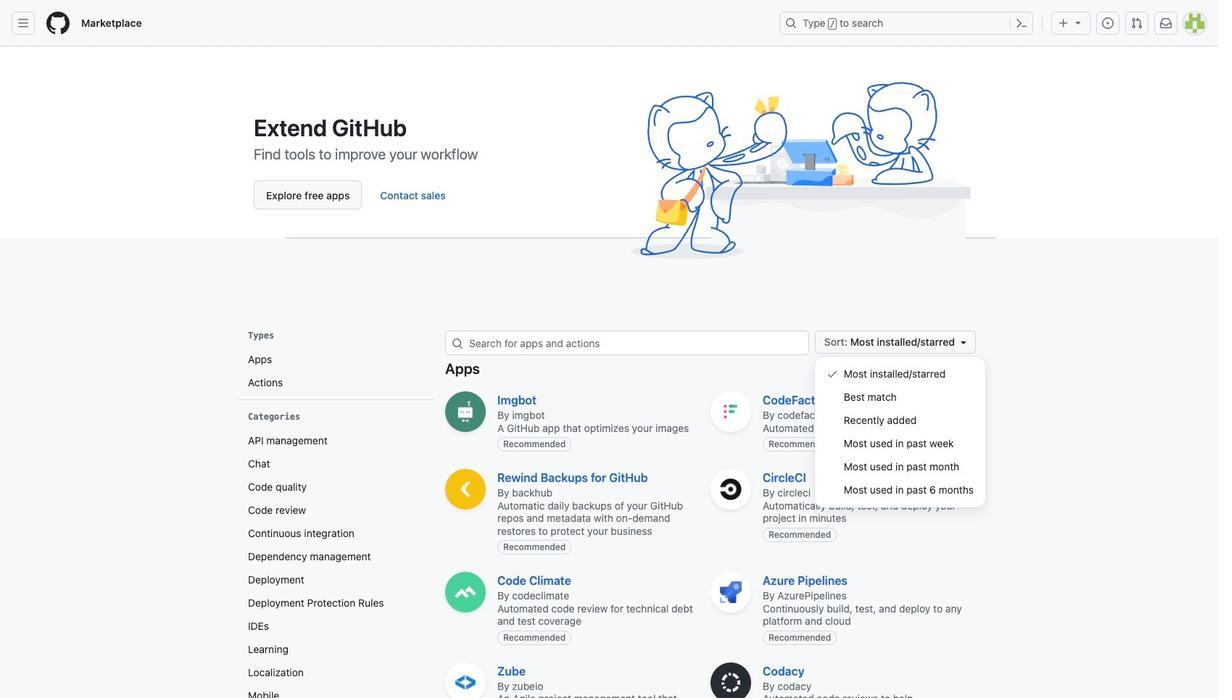 Task type: vqa. For each thing, say whether or not it's contained in the screenshot.
Yesterday
no



Task type: locate. For each thing, give the bounding box(es) containing it.
list
[[242, 348, 428, 395], [242, 429, 428, 699]]

notifications image
[[1161, 17, 1172, 29]]

menu
[[815, 357, 986, 508]]

search image
[[452, 338, 464, 349]]

command palette image
[[1016, 17, 1028, 29]]

1 vertical spatial list
[[242, 429, 428, 699]]

0 vertical spatial list
[[242, 348, 428, 395]]

1 list from the top
[[242, 348, 428, 395]]

issue opened image
[[1103, 17, 1114, 29]]

triangle down image
[[958, 337, 970, 348]]

triangle down image
[[1073, 17, 1085, 28]]

git pull request image
[[1132, 17, 1143, 29]]



Task type: describe. For each thing, give the bounding box(es) containing it.
plus image
[[1058, 17, 1070, 29]]

Search for apps and actions text field
[[469, 332, 809, 355]]

homepage image
[[46, 12, 70, 35]]

2 list from the top
[[242, 429, 428, 699]]



